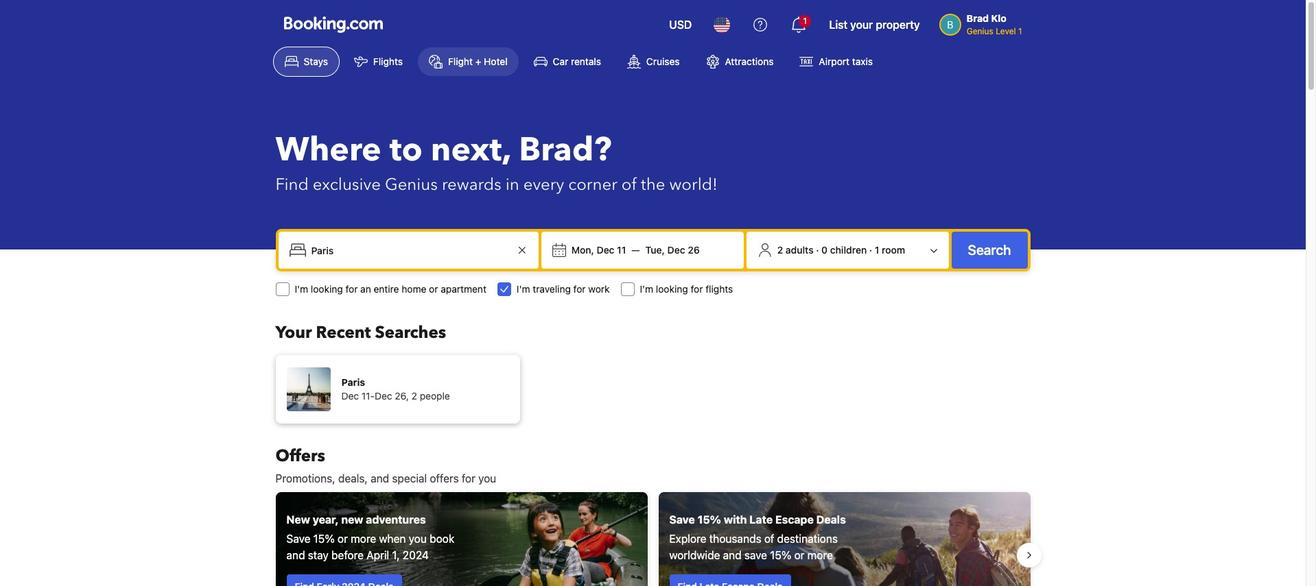Task type: vqa. For each thing, say whether or not it's contained in the screenshot.
the rightmost 1
yes



Task type: locate. For each thing, give the bounding box(es) containing it.
i'm
[[295, 283, 308, 295], [517, 283, 530, 295]]

brad
[[967, 12, 989, 24]]

dec
[[597, 244, 614, 256], [667, 244, 685, 256], [341, 390, 359, 402], [375, 390, 392, 402]]

and down 'thousands'
[[723, 550, 742, 562]]

0 horizontal spatial 2
[[411, 390, 417, 402]]

2 horizontal spatial or
[[794, 550, 805, 562]]

2 looking from the left
[[656, 283, 688, 295]]

recent
[[316, 322, 371, 344]]

dec left 26
[[667, 244, 685, 256]]

genius down brad in the right of the page
[[967, 26, 993, 36]]

for
[[345, 283, 358, 295], [573, 283, 586, 295], [691, 283, 703, 295], [462, 473, 475, 485]]

26,
[[395, 390, 409, 402]]

a young girl and woman kayak on a river image
[[275, 493, 647, 587]]

0 vertical spatial you
[[478, 473, 496, 485]]

save inside new year, new adventures save 15% or more when you book and stay before april 1, 2024
[[286, 533, 310, 546]]

list
[[829, 19, 848, 31]]

your
[[850, 19, 873, 31]]

2 horizontal spatial 15%
[[770, 550, 791, 562]]

—
[[632, 244, 640, 256]]

or down destinations
[[794, 550, 805, 562]]

15% up stay
[[313, 533, 335, 546]]

for left flights
[[691, 283, 703, 295]]

1 left 'list'
[[803, 16, 807, 26]]

save
[[669, 514, 695, 526], [286, 533, 310, 546]]

1 horizontal spatial i'm
[[517, 283, 530, 295]]

1 horizontal spatial and
[[371, 473, 389, 485]]

0 vertical spatial of
[[622, 174, 637, 196]]

you
[[478, 473, 496, 485], [409, 533, 427, 546]]

in
[[506, 174, 519, 196]]

Where are you going? field
[[306, 238, 514, 263]]

0 vertical spatial 2
[[777, 244, 783, 256]]

1 horizontal spatial more
[[807, 550, 833, 562]]

next,
[[431, 128, 511, 173]]

genius
[[967, 26, 993, 36], [385, 174, 438, 196]]

or up before
[[338, 533, 348, 546]]

mon, dec 11 — tue, dec 26
[[571, 244, 700, 256]]

group of friends hiking in the mountains on a sunny day image
[[658, 493, 1030, 587]]

dec left 26,
[[375, 390, 392, 402]]

and inside offers promotions, deals, and special offers for you
[[371, 473, 389, 485]]

0 horizontal spatial ·
[[816, 244, 819, 256]]

attractions
[[725, 56, 774, 67]]

0 vertical spatial more
[[351, 533, 376, 546]]

rewards
[[442, 174, 501, 196]]

looking right the i'm
[[656, 283, 688, 295]]

or for more
[[338, 533, 348, 546]]

genius down to
[[385, 174, 438, 196]]

i'm left traveling
[[517, 283, 530, 295]]

0 horizontal spatial and
[[286, 550, 305, 562]]

usd
[[669, 19, 692, 31]]

flights
[[373, 56, 403, 67]]

more
[[351, 533, 376, 546], [807, 550, 833, 562]]

stays link
[[273, 47, 340, 77]]

1 vertical spatial of
[[764, 533, 774, 546]]

0 vertical spatial save
[[669, 514, 695, 526]]

0 horizontal spatial of
[[622, 174, 637, 196]]

2 horizontal spatial and
[[723, 550, 742, 562]]

2 i'm from the left
[[517, 283, 530, 295]]

2 horizontal spatial 1
[[1018, 26, 1022, 36]]

more up april
[[351, 533, 376, 546]]

your recent searches
[[275, 322, 446, 344]]

1 vertical spatial you
[[409, 533, 427, 546]]

offers
[[430, 473, 459, 485]]

with
[[724, 514, 747, 526]]

room
[[882, 244, 905, 256]]

and left stay
[[286, 550, 305, 562]]

1 i'm from the left
[[295, 283, 308, 295]]

home
[[402, 283, 426, 295]]

save up explore
[[669, 514, 695, 526]]

your account menu brad klo genius level 1 element
[[939, 6, 1028, 38]]

1 horizontal spatial ·
[[869, 244, 872, 256]]

you up 2024
[[409, 533, 427, 546]]

0 horizontal spatial save
[[286, 533, 310, 546]]

· right children
[[869, 244, 872, 256]]

worldwide
[[669, 550, 720, 562]]

15%
[[698, 514, 721, 526], [313, 533, 335, 546], [770, 550, 791, 562]]

1 vertical spatial genius
[[385, 174, 438, 196]]

dec left 11
[[597, 244, 614, 256]]

cruises
[[646, 56, 680, 67]]

tue, dec 26 button
[[640, 238, 705, 263]]

for left an
[[345, 283, 358, 295]]

0 horizontal spatial i'm
[[295, 283, 308, 295]]

2
[[777, 244, 783, 256], [411, 390, 417, 402]]

and inside save 15% with late escape deals explore thousands of destinations worldwide and save 15% or more
[[723, 550, 742, 562]]

for right offers
[[462, 473, 475, 485]]

looking for i'm
[[311, 283, 343, 295]]

1 left room
[[875, 244, 879, 256]]

1 looking from the left
[[311, 283, 343, 295]]

save down new at the left
[[286, 533, 310, 546]]

offers
[[275, 445, 325, 468]]

1
[[803, 16, 807, 26], [1018, 26, 1022, 36], [875, 244, 879, 256]]

15% right save
[[770, 550, 791, 562]]

and inside new year, new adventures save 15% or more when you book and stay before april 1, 2024
[[286, 550, 305, 562]]

1 horizontal spatial 2
[[777, 244, 783, 256]]

1 vertical spatial more
[[807, 550, 833, 562]]

or inside new year, new adventures save 15% or more when you book and stay before april 1, 2024
[[338, 533, 348, 546]]

1 right level
[[1018, 26, 1022, 36]]

1 vertical spatial or
[[338, 533, 348, 546]]

2 right 26,
[[411, 390, 417, 402]]

special
[[392, 473, 427, 485]]

or right home
[[429, 283, 438, 295]]

2 left adults
[[777, 244, 783, 256]]

stay
[[308, 550, 329, 562]]

and
[[371, 473, 389, 485], [286, 550, 305, 562], [723, 550, 742, 562]]

for for an
[[345, 283, 358, 295]]

0 horizontal spatial genius
[[385, 174, 438, 196]]

new year, new adventures save 15% or more when you book and stay before april 1, 2024
[[286, 514, 454, 562]]

1 horizontal spatial you
[[478, 473, 496, 485]]

0 horizontal spatial or
[[338, 533, 348, 546]]

of
[[622, 174, 637, 196], [764, 533, 774, 546]]

an
[[360, 283, 371, 295]]

1,
[[392, 550, 400, 562]]

0 horizontal spatial looking
[[311, 283, 343, 295]]

late
[[749, 514, 773, 526]]

genius inside brad klo genius level 1
[[967, 26, 993, 36]]

1 vertical spatial 2
[[411, 390, 417, 402]]

1 · from the left
[[816, 244, 819, 256]]

of down late
[[764, 533, 774, 546]]

offers promotions, deals, and special offers for you
[[275, 445, 496, 485]]

klo
[[991, 12, 1007, 24]]

april
[[367, 550, 389, 562]]

mon, dec 11 button
[[566, 238, 632, 263]]

you right offers
[[478, 473, 496, 485]]

you inside offers promotions, deals, and special offers for you
[[478, 473, 496, 485]]

0 horizontal spatial more
[[351, 533, 376, 546]]

booking.com image
[[284, 16, 383, 33]]

flights link
[[342, 47, 414, 77]]

usd button
[[661, 8, 700, 41]]

1 horizontal spatial 15%
[[698, 514, 721, 526]]

region
[[265, 487, 1041, 587]]

2 inside 2 adults · 0 children · 1 room dropdown button
[[777, 244, 783, 256]]

1 horizontal spatial or
[[429, 283, 438, 295]]

2 vertical spatial or
[[794, 550, 805, 562]]

searches
[[375, 322, 446, 344]]

for left work
[[573, 283, 586, 295]]

1 horizontal spatial looking
[[656, 283, 688, 295]]

explore
[[669, 533, 706, 546]]

the
[[641, 174, 665, 196]]

· left 0
[[816, 244, 819, 256]]

looking left an
[[311, 283, 343, 295]]

1 horizontal spatial genius
[[967, 26, 993, 36]]

of left the
[[622, 174, 637, 196]]

i'm up your
[[295, 283, 308, 295]]

i'm
[[640, 283, 653, 295]]

destinations
[[777, 533, 838, 546]]

·
[[816, 244, 819, 256], [869, 244, 872, 256]]

1 vertical spatial save
[[286, 533, 310, 546]]

11
[[617, 244, 626, 256]]

where to next, brad? find exclusive genius rewards in every corner of the world!
[[275, 128, 718, 196]]

looking for i'm
[[656, 283, 688, 295]]

cruises link
[[615, 47, 691, 77]]

2 vertical spatial 15%
[[770, 550, 791, 562]]

0 horizontal spatial 15%
[[313, 533, 335, 546]]

people
[[420, 390, 450, 402]]

0 vertical spatial or
[[429, 283, 438, 295]]

15% left "with"
[[698, 514, 721, 526]]

0 horizontal spatial you
[[409, 533, 427, 546]]

1 vertical spatial 15%
[[313, 533, 335, 546]]

dec down paris
[[341, 390, 359, 402]]

for for work
[[573, 283, 586, 295]]

car rentals link
[[522, 47, 613, 77]]

more down destinations
[[807, 550, 833, 562]]

0 vertical spatial genius
[[967, 26, 993, 36]]

1 horizontal spatial save
[[669, 514, 695, 526]]

1 horizontal spatial of
[[764, 533, 774, 546]]

and right deals,
[[371, 473, 389, 485]]



Task type: describe. For each thing, give the bounding box(es) containing it.
genius inside where to next, brad? find exclusive genius rewards in every corner of the world!
[[385, 174, 438, 196]]

0 horizontal spatial 1
[[803, 16, 807, 26]]

airport
[[819, 56, 850, 67]]

level
[[996, 26, 1016, 36]]

region containing new year, new adventures
[[265, 487, 1041, 587]]

i'm looking for an entire home or apartment
[[295, 283, 486, 295]]

new
[[341, 514, 363, 526]]

traveling
[[533, 283, 571, 295]]

list your property
[[829, 19, 920, 31]]

property
[[876, 19, 920, 31]]

world!
[[669, 174, 718, 196]]

15% inside new year, new adventures save 15% or more when you book and stay before april 1, 2024
[[313, 533, 335, 546]]

stays
[[304, 56, 328, 67]]

of inside save 15% with late escape deals explore thousands of destinations worldwide and save 15% or more
[[764, 533, 774, 546]]

you inside new year, new adventures save 15% or more when you book and stay before april 1, 2024
[[409, 533, 427, 546]]

flight + hotel
[[448, 56, 507, 67]]

escape
[[775, 514, 814, 526]]

0 vertical spatial 15%
[[698, 514, 721, 526]]

airport taxis
[[819, 56, 873, 67]]

more inside save 15% with late escape deals explore thousands of destinations worldwide and save 15% or more
[[807, 550, 833, 562]]

exclusive
[[313, 174, 381, 196]]

26
[[688, 244, 700, 256]]

flight
[[448, 56, 473, 67]]

thousands
[[709, 533, 761, 546]]

before
[[331, 550, 364, 562]]

2024
[[403, 550, 429, 562]]

corner
[[568, 174, 617, 196]]

flights
[[706, 283, 733, 295]]

your
[[275, 322, 312, 344]]

save inside save 15% with late escape deals explore thousands of destinations worldwide and save 15% or more
[[669, 514, 695, 526]]

2 inside paris dec 11-dec 26, 2 people
[[411, 390, 417, 402]]

car rentals
[[553, 56, 601, 67]]

i'm looking for flights
[[640, 283, 733, 295]]

tue,
[[645, 244, 665, 256]]

where
[[275, 128, 381, 173]]

+
[[475, 56, 481, 67]]

more inside new year, new adventures save 15% or more when you book and stay before april 1, 2024
[[351, 533, 376, 546]]

brad klo genius level 1
[[967, 12, 1022, 36]]

mon,
[[571, 244, 594, 256]]

adventures
[[366, 514, 426, 526]]

and for explore
[[723, 550, 742, 562]]

2 adults · 0 children · 1 room
[[777, 244, 905, 256]]

airport taxis link
[[788, 47, 885, 77]]

11-
[[361, 390, 375, 402]]

2 · from the left
[[869, 244, 872, 256]]

save
[[744, 550, 767, 562]]

new
[[286, 514, 310, 526]]

search
[[968, 242, 1011, 258]]

when
[[379, 533, 406, 546]]

1 horizontal spatial 1
[[875, 244, 879, 256]]

work
[[588, 283, 610, 295]]

brad?
[[519, 128, 612, 173]]

every
[[523, 174, 564, 196]]

find
[[275, 174, 309, 196]]

entire
[[374, 283, 399, 295]]

i'm traveling for work
[[517, 283, 610, 295]]

or inside save 15% with late escape deals explore thousands of destinations worldwide and save 15% or more
[[794, 550, 805, 562]]

0
[[821, 244, 828, 256]]

and for or
[[286, 550, 305, 562]]

flight + hotel link
[[417, 47, 519, 77]]

list your property link
[[821, 8, 928, 41]]

children
[[830, 244, 867, 256]]

deals
[[816, 514, 846, 526]]

for for flights
[[691, 283, 703, 295]]

car
[[553, 56, 568, 67]]

attractions link
[[694, 47, 785, 77]]

deals,
[[338, 473, 368, 485]]

book
[[430, 533, 454, 546]]

i'm for i'm traveling for work
[[517, 283, 530, 295]]

save 15% with late escape deals explore thousands of destinations worldwide and save 15% or more
[[669, 514, 846, 562]]

hotel
[[484, 56, 507, 67]]

year,
[[313, 514, 339, 526]]

promotions,
[[275, 473, 335, 485]]

search button
[[951, 232, 1028, 269]]

2 adults · 0 children · 1 room button
[[752, 237, 943, 263]]

paris dec 11-dec 26, 2 people
[[341, 377, 450, 402]]

or for apartment
[[429, 283, 438, 295]]

of inside where to next, brad? find exclusive genius rewards in every corner of the world!
[[622, 174, 637, 196]]

i'm for i'm looking for an entire home or apartment
[[295, 283, 308, 295]]

for inside offers promotions, deals, and special offers for you
[[462, 473, 475, 485]]

1 inside brad klo genius level 1
[[1018, 26, 1022, 36]]

rentals
[[571, 56, 601, 67]]

apartment
[[441, 283, 486, 295]]

to
[[390, 128, 423, 173]]

1 button
[[782, 8, 815, 41]]

paris
[[341, 377, 365, 388]]



